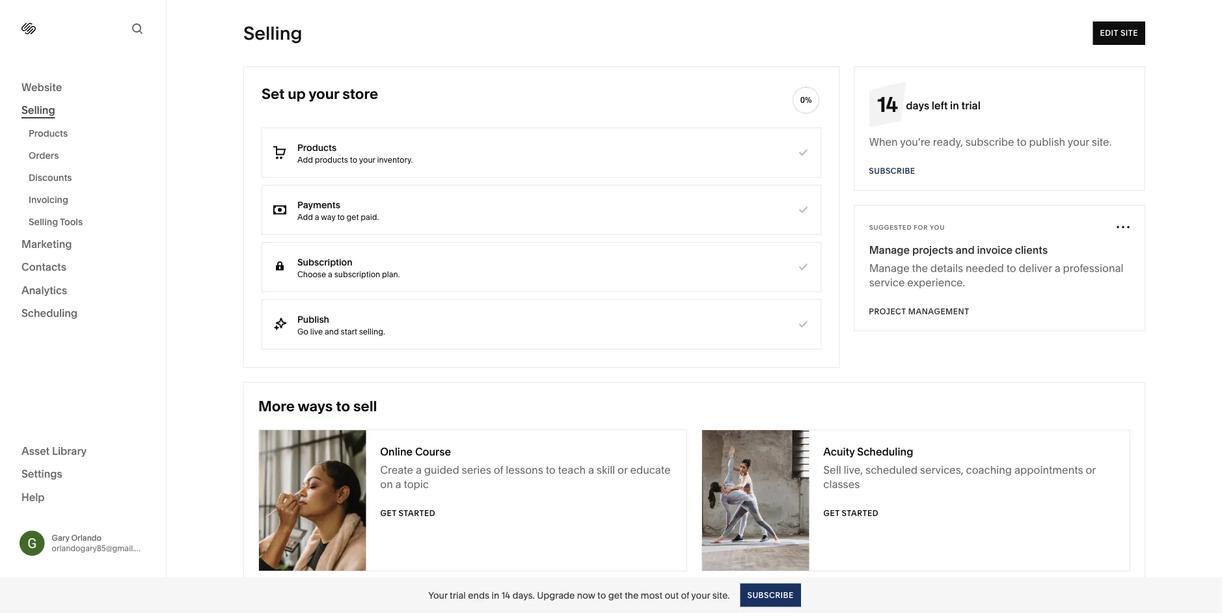 Task type: describe. For each thing, give the bounding box(es) containing it.
started for live,
[[842, 509, 878, 518]]

online course create a guided series of lessons to teach a skill or educate on a topic
[[380, 445, 671, 490]]

0 vertical spatial 14
[[877, 91, 898, 117]]

acuity scheduling sell live, scheduled services, coaching appointments or classes
[[823, 445, 1096, 490]]

invoicing link
[[29, 189, 152, 211]]

projects
[[912, 243, 953, 256]]

get started button for acuity scheduling sell live, scheduled services, coaching appointments or classes
[[823, 502, 878, 525]]

live,
[[844, 463, 863, 476]]

a inside the subscription choose a subscription plan.
[[328, 269, 332, 279]]

gary orlando orlandogary85@gmail.com
[[52, 533, 151, 553]]

project
[[869, 307, 906, 316]]

days
[[906, 99, 929, 112]]

ways
[[298, 397, 333, 415]]

for
[[914, 224, 928, 231]]

your inside products add products to your inventory.
[[359, 155, 375, 164]]

or inside online course create a guided series of lessons to teach a skill or educate on a topic
[[618, 463, 628, 476]]

publish
[[297, 314, 329, 325]]

set
[[262, 85, 285, 102]]

orders
[[29, 150, 59, 161]]

contacts
[[21, 261, 66, 273]]

needed
[[966, 262, 1004, 274]]

2 vertical spatial selling
[[29, 216, 58, 227]]

you
[[930, 224, 945, 231]]

products for products add products to your inventory.
[[297, 142, 337, 153]]

subscription
[[334, 269, 380, 279]]

asset library
[[21, 444, 87, 457]]

analytics link
[[21, 283, 144, 298]]

and inside publish go live and start selling.
[[325, 327, 339, 336]]

project management
[[869, 307, 970, 316]]

get started for acuity scheduling sell live, scheduled services, coaching appointments or classes
[[823, 509, 878, 518]]

your right up on the top of page
[[309, 85, 339, 102]]

the inside manage projects and invoice clients manage the details needed to deliver a professional service experience.
[[912, 262, 928, 274]]

marketing link
[[21, 237, 144, 252]]

ready,
[[933, 135, 963, 148]]

topic
[[404, 478, 429, 490]]

to inside manage projects and invoice clients manage the details needed to deliver a professional service experience.
[[1007, 262, 1016, 274]]

to left publish
[[1017, 135, 1027, 148]]

0 horizontal spatial the
[[625, 590, 639, 601]]

most
[[641, 590, 663, 601]]

to right the now
[[597, 590, 606, 601]]

1 vertical spatial 14
[[502, 590, 510, 601]]

services,
[[920, 463, 964, 476]]

to inside products add products to your inventory.
[[350, 155, 357, 164]]

products for products
[[29, 128, 68, 139]]

professional
[[1063, 262, 1124, 274]]

up
[[288, 85, 306, 102]]

get started for online course create a guided series of lessons to teach a skill or educate on a topic
[[380, 509, 435, 518]]

orlandogary85@gmail.com
[[52, 544, 151, 553]]

now
[[577, 590, 595, 601]]

1 horizontal spatial of
[[681, 590, 689, 601]]

subscription
[[297, 256, 353, 267]]

to left sell
[[336, 397, 350, 415]]

ends
[[468, 590, 489, 601]]

suggested
[[869, 224, 912, 231]]

online
[[380, 445, 413, 458]]

1 horizontal spatial subscribe
[[869, 166, 916, 176]]

days.
[[512, 590, 535, 601]]

0%
[[800, 95, 812, 105]]

project management button
[[869, 300, 970, 323]]

help link
[[21, 490, 45, 504]]

1 vertical spatial trial
[[450, 590, 466, 601]]

skill
[[597, 463, 615, 476]]

of inside online course create a guided series of lessons to teach a skill or educate on a topic
[[494, 463, 503, 476]]

upgrade
[[537, 590, 575, 601]]

deliver
[[1019, 262, 1052, 274]]

a inside payments add a way to get paid.
[[315, 212, 319, 222]]

started for a
[[399, 509, 435, 518]]

settings link
[[21, 467, 144, 482]]

site
[[1121, 28, 1138, 38]]

products
[[315, 155, 348, 164]]

your
[[428, 590, 448, 601]]

get inside payments add a way to get paid.
[[347, 212, 359, 222]]

get for create a guided series of lessons to teach a skill or educate on a topic
[[380, 509, 396, 518]]

scheduling link
[[21, 306, 144, 321]]

1 manage from the top
[[869, 243, 910, 256]]

2 manage from the top
[[869, 262, 910, 274]]

discounts
[[29, 172, 72, 183]]

a right 'on'
[[395, 478, 401, 490]]

inventory.
[[377, 155, 413, 164]]

store
[[342, 85, 378, 102]]

website link
[[21, 80, 144, 95]]

suggested for you
[[869, 224, 945, 231]]

products link
[[29, 122, 152, 144]]

0 horizontal spatial scheduling
[[21, 307, 78, 320]]

days left in trial
[[906, 99, 981, 112]]

way
[[321, 212, 335, 222]]

course
[[415, 445, 451, 458]]

appointments
[[1015, 463, 1083, 476]]

add for products
[[297, 155, 313, 164]]

start
[[341, 327, 357, 336]]

website
[[21, 81, 62, 93]]

1 horizontal spatial trial
[[962, 99, 981, 112]]

scheduled
[[866, 463, 918, 476]]

management
[[908, 307, 970, 316]]



Task type: locate. For each thing, give the bounding box(es) containing it.
2 add from the top
[[297, 212, 313, 222]]

0 horizontal spatial site.
[[712, 590, 730, 601]]

teach
[[558, 463, 586, 476]]

1 vertical spatial manage
[[869, 262, 910, 274]]

your right publish
[[1068, 135, 1089, 148]]

the left most
[[625, 590, 639, 601]]

coaching
[[966, 463, 1012, 476]]

classes
[[823, 478, 860, 490]]

in right "ends"
[[492, 590, 499, 601]]

on
[[380, 478, 393, 490]]

0 vertical spatial the
[[912, 262, 928, 274]]

get started down topic on the left
[[380, 509, 435, 518]]

0 horizontal spatial get started
[[380, 509, 435, 518]]

0 horizontal spatial trial
[[450, 590, 466, 601]]

create
[[380, 463, 413, 476]]

products inside 'link'
[[29, 128, 68, 139]]

1 horizontal spatial and
[[956, 243, 975, 256]]

selling tools
[[29, 216, 83, 227]]

get left paid.
[[347, 212, 359, 222]]

invoicing
[[29, 194, 68, 205]]

products
[[29, 128, 68, 139], [297, 142, 337, 153]]

your right out at the bottom right
[[691, 590, 710, 601]]

get started button
[[380, 502, 435, 525], [823, 502, 878, 525]]

subscription choose a subscription plan.
[[297, 256, 400, 279]]

get started button down topic on the left
[[380, 502, 435, 525]]

products add products to your inventory.
[[297, 142, 413, 164]]

and up details
[[956, 243, 975, 256]]

get started
[[380, 509, 435, 518], [823, 509, 878, 518]]

a down subscription
[[328, 269, 332, 279]]

contacts link
[[21, 260, 144, 275]]

add left products
[[297, 155, 313, 164]]

your trial ends in 14 days. upgrade now to get the most out of your site.
[[428, 590, 730, 601]]

details
[[931, 262, 963, 274]]

more ways to sell
[[258, 397, 377, 415]]

1 vertical spatial subscribe button
[[740, 583, 801, 607]]

site. right publish
[[1092, 135, 1112, 148]]

acuity
[[823, 445, 855, 458]]

1 vertical spatial of
[[681, 590, 689, 601]]

orlando
[[71, 533, 102, 543]]

1 horizontal spatial get started
[[823, 509, 878, 518]]

1 vertical spatial selling
[[21, 104, 55, 116]]

1 started from the left
[[399, 509, 435, 518]]

library
[[52, 444, 87, 457]]

started down topic on the left
[[399, 509, 435, 518]]

the
[[912, 262, 928, 274], [625, 590, 639, 601]]

14 left days.
[[502, 590, 510, 601]]

get down 'on'
[[380, 509, 396, 518]]

2 get started button from the left
[[823, 502, 878, 525]]

series
[[462, 463, 491, 476]]

1 get started button from the left
[[380, 502, 435, 525]]

and right live
[[325, 327, 339, 336]]

get started down classes
[[823, 509, 878, 518]]

a up topic on the left
[[416, 463, 422, 476]]

1 horizontal spatial get started button
[[823, 502, 878, 525]]

you're
[[900, 135, 931, 148]]

1 or from the left
[[618, 463, 628, 476]]

0 horizontal spatial get started button
[[380, 502, 435, 525]]

guided
[[424, 463, 459, 476]]

0 horizontal spatial in
[[492, 590, 499, 601]]

to left deliver
[[1007, 262, 1016, 274]]

settings
[[21, 468, 62, 480]]

2 get from the left
[[823, 509, 840, 518]]

1 vertical spatial add
[[297, 212, 313, 222]]

trial right left
[[962, 99, 981, 112]]

your left inventory.
[[359, 155, 375, 164]]

sell
[[353, 397, 377, 415]]

14 left the days
[[877, 91, 898, 117]]

of right series
[[494, 463, 503, 476]]

add
[[297, 155, 313, 164], [297, 212, 313, 222]]

publish
[[1029, 135, 1065, 148]]

0 vertical spatial subscribe button
[[869, 159, 916, 183]]

started
[[399, 509, 435, 518], [842, 509, 878, 518]]

experience.
[[907, 276, 965, 289]]

a left way at the left top of the page
[[315, 212, 319, 222]]

0 horizontal spatial subscribe
[[747, 590, 794, 600]]

scheduling up scheduled
[[857, 445, 913, 458]]

0 vertical spatial site.
[[1092, 135, 1112, 148]]

1 horizontal spatial 14
[[877, 91, 898, 117]]

1 horizontal spatial started
[[842, 509, 878, 518]]

of right out at the bottom right
[[681, 590, 689, 601]]

1 vertical spatial scheduling
[[857, 445, 913, 458]]

in right left
[[950, 99, 959, 112]]

invoice
[[977, 243, 1013, 256]]

get down classes
[[823, 509, 840, 518]]

add down payments
[[297, 212, 313, 222]]

1 get started from the left
[[380, 509, 435, 518]]

add inside products add products to your inventory.
[[297, 155, 313, 164]]

2 started from the left
[[842, 509, 878, 518]]

0 vertical spatial in
[[950, 99, 959, 112]]

1 vertical spatial the
[[625, 590, 639, 601]]

the up experience.
[[912, 262, 928, 274]]

tools
[[60, 216, 83, 227]]

a inside manage projects and invoice clients manage the details needed to deliver a professional service experience.
[[1055, 262, 1061, 274]]

selling tools link
[[29, 211, 152, 233]]

0 horizontal spatial get
[[380, 509, 396, 518]]

subscribe
[[966, 135, 1014, 148]]

1 horizontal spatial get
[[608, 590, 622, 601]]

to
[[1017, 135, 1027, 148], [350, 155, 357, 164], [337, 212, 345, 222], [1007, 262, 1016, 274], [336, 397, 350, 415], [546, 463, 556, 476], [597, 590, 606, 601]]

site. right out at the bottom right
[[712, 590, 730, 601]]

choose
[[297, 269, 326, 279]]

more
[[258, 397, 295, 415]]

selling.
[[359, 327, 385, 336]]

manage down suggested
[[869, 243, 910, 256]]

gary
[[52, 533, 69, 543]]

0 vertical spatial selling
[[243, 22, 302, 44]]

add for payments
[[297, 212, 313, 222]]

discounts link
[[29, 167, 152, 189]]

1 horizontal spatial get
[[823, 509, 840, 518]]

products inside products add products to your inventory.
[[297, 142, 337, 153]]

or inside acuity scheduling sell live, scheduled services, coaching appointments or classes
[[1086, 463, 1096, 476]]

in
[[950, 99, 959, 112], [492, 590, 499, 601]]

selling down website
[[21, 104, 55, 116]]

when you're ready, subscribe to publish your site.
[[869, 135, 1112, 148]]

1 horizontal spatial scheduling
[[857, 445, 913, 458]]

asset
[[21, 444, 50, 457]]

lessons
[[506, 463, 543, 476]]

help
[[21, 491, 45, 503]]

add inside payments add a way to get paid.
[[297, 212, 313, 222]]

to right way at the left top of the page
[[337, 212, 345, 222]]

site.
[[1092, 135, 1112, 148], [712, 590, 730, 601]]

0 vertical spatial scheduling
[[21, 307, 78, 320]]

get
[[347, 212, 359, 222], [608, 590, 622, 601]]

manage up service
[[869, 262, 910, 274]]

0 horizontal spatial started
[[399, 509, 435, 518]]

selling up marketing in the left top of the page
[[29, 216, 58, 227]]

to left 'teach'
[[546, 463, 556, 476]]

1 horizontal spatial site.
[[1092, 135, 1112, 148]]

0 vertical spatial manage
[[869, 243, 910, 256]]

analytics
[[21, 284, 67, 296]]

14
[[877, 91, 898, 117], [502, 590, 510, 601]]

0 horizontal spatial get
[[347, 212, 359, 222]]

scheduling inside acuity scheduling sell live, scheduled services, coaching appointments or classes
[[857, 445, 913, 458]]

subscribe inside button
[[747, 590, 794, 600]]

clients
[[1015, 243, 1048, 256]]

0 vertical spatial trial
[[962, 99, 981, 112]]

1 horizontal spatial or
[[1086, 463, 1096, 476]]

2 or from the left
[[1086, 463, 1096, 476]]

marketing
[[21, 238, 72, 250]]

started down classes
[[842, 509, 878, 518]]

edit site
[[1100, 28, 1138, 38]]

a right deliver
[[1055, 262, 1061, 274]]

0 horizontal spatial subscribe button
[[740, 583, 801, 607]]

paid.
[[361, 212, 379, 222]]

scheduling down analytics
[[21, 307, 78, 320]]

a
[[315, 212, 319, 222], [1055, 262, 1061, 274], [328, 269, 332, 279], [416, 463, 422, 476], [588, 463, 594, 476], [395, 478, 401, 490]]

asset library link
[[21, 444, 144, 459]]

1 vertical spatial site.
[[712, 590, 730, 601]]

go
[[297, 327, 308, 336]]

0 vertical spatial and
[[956, 243, 975, 256]]

plan.
[[382, 269, 400, 279]]

1 horizontal spatial in
[[950, 99, 959, 112]]

0 horizontal spatial and
[[325, 327, 339, 336]]

products up products
[[297, 142, 337, 153]]

and
[[956, 243, 975, 256], [325, 327, 339, 336]]

live
[[310, 327, 323, 336]]

1 horizontal spatial products
[[297, 142, 337, 153]]

0 horizontal spatial 14
[[502, 590, 510, 601]]

subscribe button
[[869, 159, 916, 183], [740, 583, 801, 607]]

0 vertical spatial get
[[347, 212, 359, 222]]

service
[[869, 276, 905, 289]]

get right the now
[[608, 590, 622, 601]]

or right skill at the bottom
[[618, 463, 628, 476]]

left
[[932, 99, 948, 112]]

and inside manage projects and invoice clients manage the details needed to deliver a professional service experience.
[[956, 243, 975, 256]]

1 horizontal spatial the
[[912, 262, 928, 274]]

of
[[494, 463, 503, 476], [681, 590, 689, 601]]

get started button for online course create a guided series of lessons to teach a skill or educate on a topic
[[380, 502, 435, 525]]

2 get started from the left
[[823, 509, 878, 518]]

sell
[[823, 463, 841, 476]]

1 get from the left
[[380, 509, 396, 518]]

1 add from the top
[[297, 155, 313, 164]]

get for sell live, scheduled services, coaching appointments or classes
[[823, 509, 840, 518]]

0 horizontal spatial products
[[29, 128, 68, 139]]

selling up set
[[243, 22, 302, 44]]

educate
[[630, 463, 671, 476]]

publish go live and start selling.
[[297, 314, 385, 336]]

0 vertical spatial add
[[297, 155, 313, 164]]

trial right your
[[450, 590, 466, 601]]

products up orders
[[29, 128, 68, 139]]

0 vertical spatial subscribe
[[869, 166, 916, 176]]

to right products
[[350, 155, 357, 164]]

or right appointments on the right of page
[[1086, 463, 1096, 476]]

to inside online course create a guided series of lessons to teach a skill or educate on a topic
[[546, 463, 556, 476]]

1 vertical spatial subscribe
[[747, 590, 794, 600]]

0 horizontal spatial or
[[618, 463, 628, 476]]

out
[[665, 590, 679, 601]]

payments
[[297, 199, 340, 210]]

1 vertical spatial and
[[325, 327, 339, 336]]

0 horizontal spatial of
[[494, 463, 503, 476]]

orders link
[[29, 144, 152, 167]]

manage projects and invoice clients manage the details needed to deliver a professional service experience.
[[869, 243, 1124, 289]]

to inside payments add a way to get paid.
[[337, 212, 345, 222]]

1 vertical spatial in
[[492, 590, 499, 601]]

1 horizontal spatial subscribe button
[[869, 159, 916, 183]]

1 vertical spatial get
[[608, 590, 622, 601]]

edit
[[1100, 28, 1118, 38]]

0 vertical spatial products
[[29, 128, 68, 139]]

a left skill at the bottom
[[588, 463, 594, 476]]

0 vertical spatial of
[[494, 463, 503, 476]]

1 vertical spatial products
[[297, 142, 337, 153]]

payments add a way to get paid.
[[297, 199, 379, 222]]

get started button down classes
[[823, 502, 878, 525]]



Task type: vqa. For each thing, say whether or not it's contained in the screenshot.
online course create a guided series of lessons to teach a skill or educate on a topic
yes



